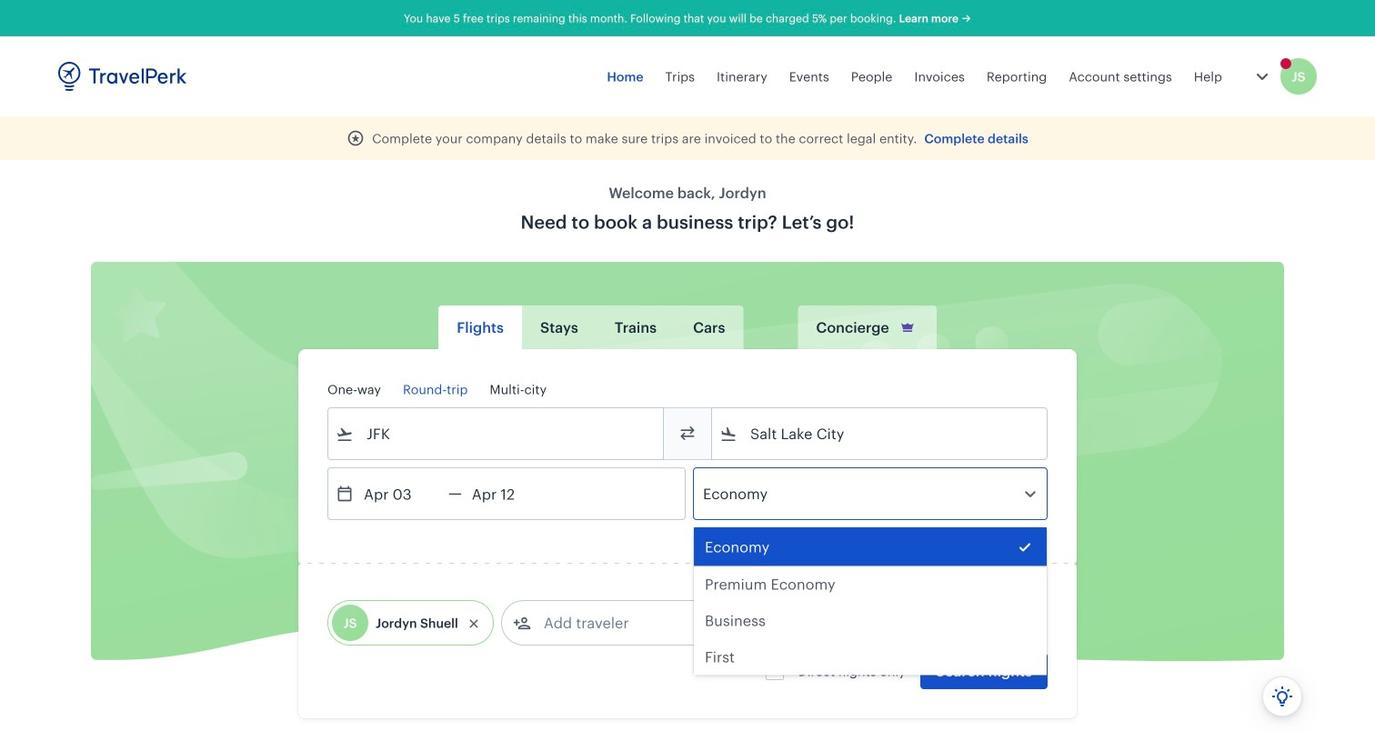 Task type: locate. For each thing, give the bounding box(es) containing it.
Add traveler search field
[[531, 609, 721, 638]]

To search field
[[738, 420, 1024, 449]]

Return text field
[[462, 469, 557, 520]]



Task type: describe. For each thing, give the bounding box(es) containing it.
From search field
[[354, 420, 640, 449]]

Depart text field
[[354, 469, 449, 520]]



